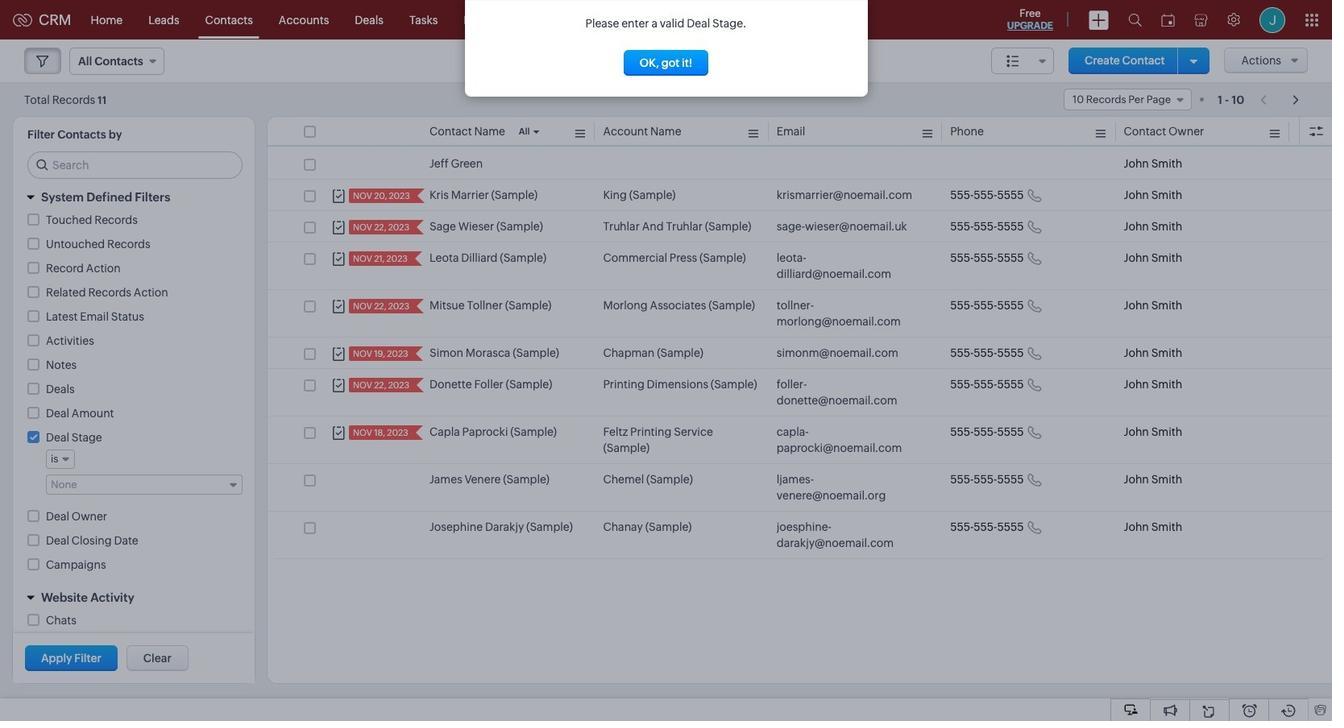 Task type: locate. For each thing, give the bounding box(es) containing it.
calendar image
[[1162, 13, 1176, 26]]

profile element
[[1250, 0, 1296, 39]]

search element
[[1119, 0, 1152, 40]]

logo image
[[13, 13, 32, 26]]

row group
[[268, 148, 1333, 560]]

search image
[[1129, 13, 1142, 27]]



Task type: describe. For each thing, give the bounding box(es) containing it.
profile image
[[1260, 7, 1286, 33]]

create menu element
[[1080, 0, 1119, 39]]

create menu image
[[1089, 10, 1109, 29]]

Search text field
[[28, 152, 242, 178]]



Task type: vqa. For each thing, say whether or not it's contained in the screenshot.
Profile image
yes



